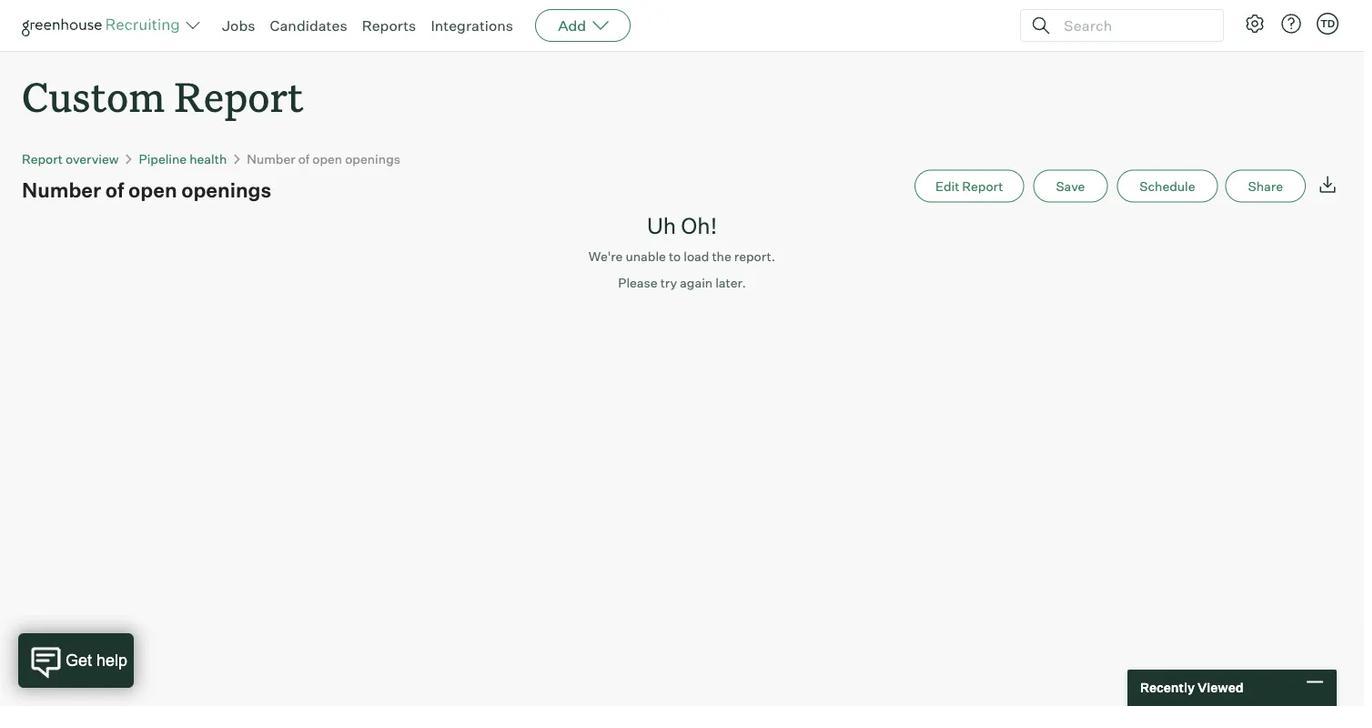 Task type: vqa. For each thing, say whether or not it's contained in the screenshot.
DumTwo associated with Manager
no



Task type: describe. For each thing, give the bounding box(es) containing it.
1 vertical spatial number of open openings
[[22, 177, 271, 202]]

pipeline health link
[[139, 151, 227, 167]]

reports link
[[362, 16, 416, 35]]

viewed
[[1197, 680, 1244, 696]]

we're unable to load the report.
[[589, 249, 775, 265]]

td button
[[1313, 9, 1342, 38]]

try
[[660, 275, 677, 291]]

jobs link
[[222, 16, 255, 35]]

share
[[1248, 178, 1283, 194]]

1 vertical spatial number
[[22, 177, 101, 202]]

report.
[[734, 249, 775, 265]]

again
[[680, 275, 713, 291]]

uh oh!
[[647, 212, 717, 239]]

download image
[[1317, 174, 1339, 195]]

unable
[[626, 249, 666, 265]]

schedule button
[[1117, 170, 1218, 203]]

report for custom report
[[174, 69, 304, 123]]

0 vertical spatial number
[[247, 151, 295, 167]]

0 vertical spatial number of open openings
[[247, 151, 400, 167]]

to
[[669, 249, 681, 265]]

report for edit report
[[962, 178, 1003, 194]]

integrations link
[[431, 16, 513, 35]]

load
[[684, 249, 709, 265]]

later.
[[715, 275, 746, 291]]

0 horizontal spatial of
[[105, 177, 124, 202]]

edit
[[935, 178, 959, 194]]

oh!
[[681, 212, 717, 239]]

custom
[[22, 69, 165, 123]]

please
[[618, 275, 658, 291]]

save and schedule this report to revisit it! element
[[1033, 170, 1117, 203]]

number of open openings link
[[247, 151, 400, 167]]

0 horizontal spatial openings
[[181, 177, 271, 202]]

candidates link
[[270, 16, 347, 35]]

add
[[558, 16, 586, 35]]

integrations
[[431, 16, 513, 35]]

configure image
[[1244, 13, 1266, 35]]

Search text field
[[1059, 12, 1207, 39]]



Task type: locate. For each thing, give the bounding box(es) containing it.
edit report link
[[914, 170, 1024, 203]]

td
[[1320, 17, 1335, 30]]

recently viewed
[[1140, 680, 1244, 696]]

2 vertical spatial report
[[962, 178, 1003, 194]]

1 horizontal spatial number
[[247, 151, 295, 167]]

1 horizontal spatial report
[[174, 69, 304, 123]]

number of open openings
[[247, 151, 400, 167], [22, 177, 271, 202]]

0 vertical spatial of
[[298, 151, 310, 167]]

we're
[[589, 249, 623, 265]]

0 horizontal spatial report
[[22, 151, 63, 167]]

2 horizontal spatial report
[[962, 178, 1003, 194]]

add button
[[535, 9, 631, 42]]

1 horizontal spatial open
[[312, 151, 342, 167]]

custom report
[[22, 69, 304, 123]]

please try again later.
[[618, 275, 746, 291]]

report right 'edit'
[[962, 178, 1003, 194]]

save
[[1056, 178, 1085, 194]]

0 vertical spatial open
[[312, 151, 342, 167]]

pipeline
[[139, 151, 187, 167]]

td button
[[1317, 13, 1339, 35]]

0 vertical spatial openings
[[345, 151, 400, 167]]

number down report overview
[[22, 177, 101, 202]]

recently
[[1140, 680, 1195, 696]]

report
[[174, 69, 304, 123], [22, 151, 63, 167], [962, 178, 1003, 194]]

1 vertical spatial open
[[128, 177, 177, 202]]

uh
[[647, 212, 676, 239]]

candidates
[[270, 16, 347, 35]]

of
[[298, 151, 310, 167], [105, 177, 124, 202]]

health
[[189, 151, 227, 167]]

report up the health
[[174, 69, 304, 123]]

pipeline health
[[139, 151, 227, 167]]

1 vertical spatial openings
[[181, 177, 271, 202]]

the
[[712, 249, 731, 265]]

number
[[247, 151, 295, 167], [22, 177, 101, 202]]

overview
[[66, 151, 119, 167]]

1 horizontal spatial openings
[[345, 151, 400, 167]]

1 vertical spatial of
[[105, 177, 124, 202]]

open
[[312, 151, 342, 167], [128, 177, 177, 202]]

reports
[[362, 16, 416, 35]]

1 vertical spatial report
[[22, 151, 63, 167]]

openings
[[345, 151, 400, 167], [181, 177, 271, 202]]

report left overview
[[22, 151, 63, 167]]

greenhouse recruiting image
[[22, 15, 186, 36]]

number right the health
[[247, 151, 295, 167]]

report overview
[[22, 151, 119, 167]]

edit report
[[935, 178, 1003, 194]]

0 horizontal spatial open
[[128, 177, 177, 202]]

0 vertical spatial report
[[174, 69, 304, 123]]

1 horizontal spatial of
[[298, 151, 310, 167]]

share button
[[1225, 170, 1306, 203]]

0 horizontal spatial number
[[22, 177, 101, 202]]

schedule
[[1140, 178, 1195, 194]]

save button
[[1033, 170, 1108, 203]]

report overview link
[[22, 151, 119, 167]]

jobs
[[222, 16, 255, 35]]



